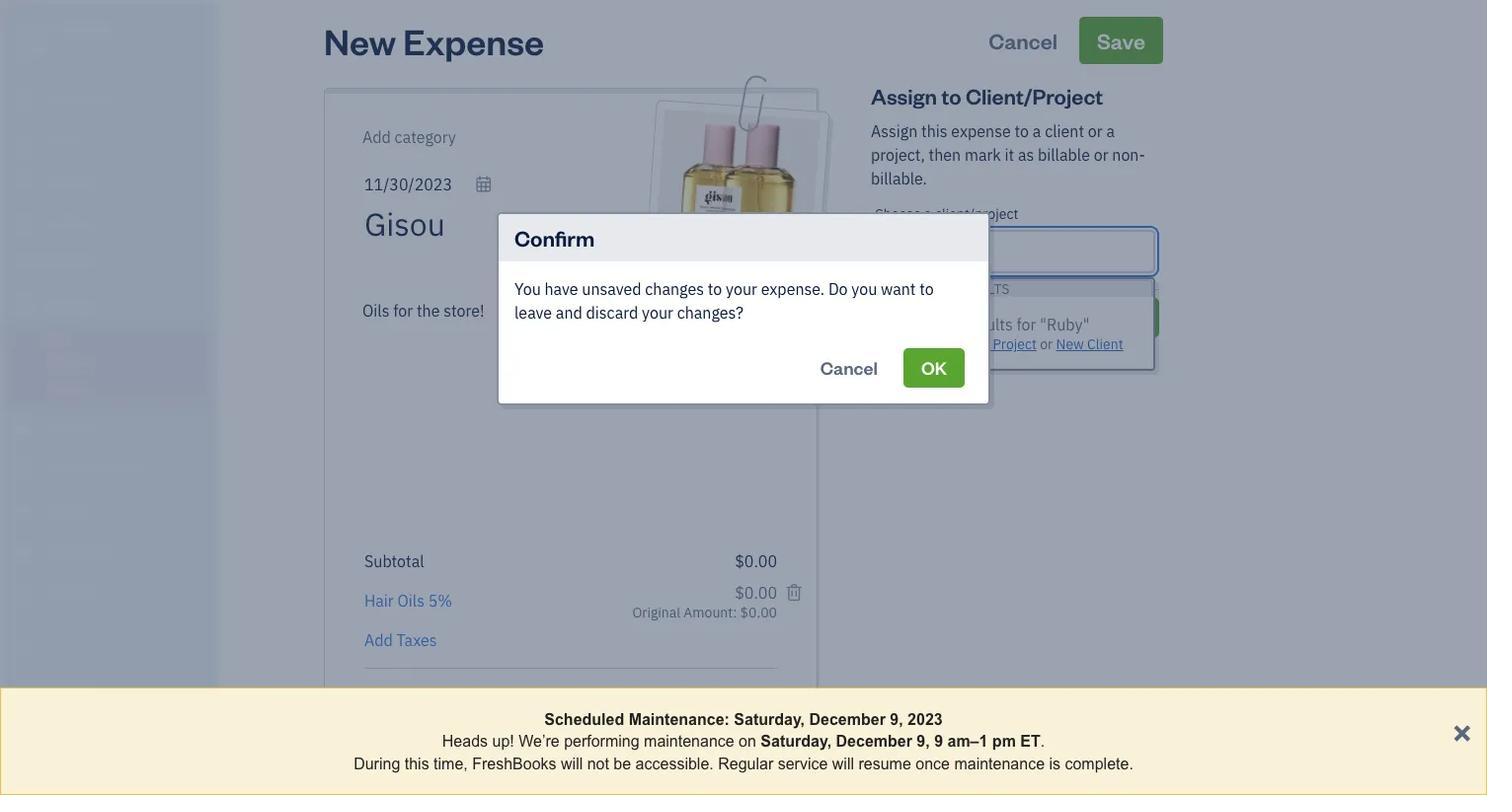 Task type: locate. For each thing, give the bounding box(es) containing it.
assign inside assign this expense to a client or a project, then mark it as billable or non- billable.
[[871, 121, 918, 142]]

done
[[1098, 306, 1142, 329]]

bank connections
[[15, 748, 116, 764]]

this left 'time,'
[[405, 755, 429, 773]]

cancel
[[989, 26, 1058, 54], [941, 306, 999, 329], [820, 356, 878, 380]]

assign
[[871, 81, 937, 110], [871, 121, 918, 142]]

delete tax image
[[785, 582, 803, 605]]

1 vertical spatial $0.00
[[740, 604, 777, 622]]

0 vertical spatial cancel button
[[971, 17, 1076, 64]]

0 vertical spatial cancel
[[989, 26, 1058, 54]]

your
[[726, 279, 757, 300], [642, 303, 673, 323]]

ok button
[[904, 349, 965, 388]]

to right want
[[920, 279, 934, 300]]

0 vertical spatial your
[[726, 279, 757, 300]]

new expense
[[324, 17, 544, 64]]

oranges
[[53, 18, 108, 37]]

1 vertical spatial or
[[1094, 145, 1109, 165]]

maintenance:
[[629, 711, 730, 729]]

maintenance down pm
[[954, 755, 1045, 773]]

or right the for
[[1040, 335, 1053, 354]]

or inside no results for "ruby" create a new project or new client
[[1040, 335, 1053, 354]]

to
[[941, 81, 961, 110], [1015, 121, 1029, 142], [708, 279, 722, 300], [920, 279, 934, 300]]

1 vertical spatial and
[[48, 712, 69, 728]]

a inside no results for "ruby" create a new project or new client
[[951, 335, 959, 354]]

1 horizontal spatial 9,
[[917, 733, 930, 751]]

$0.00
[[735, 552, 777, 572], [740, 604, 777, 622]]

to up expense
[[941, 81, 961, 110]]

$0.00 left delete tax icon
[[740, 604, 777, 622]]

1 assign from the top
[[871, 81, 937, 110]]

will left not
[[561, 755, 583, 773]]

expense
[[403, 17, 544, 64]]

confirm dialog
[[0, 189, 1487, 430]]

1 horizontal spatial this
[[921, 121, 948, 142]]

you
[[852, 279, 877, 300]]

9, left 2023
[[890, 711, 903, 729]]

1 horizontal spatial maintenance
[[954, 755, 1045, 773]]

1 vertical spatial this
[[405, 755, 429, 773]]

payment image
[[13, 254, 37, 274]]

billable.
[[871, 168, 927, 189]]

services
[[71, 712, 119, 728]]

estimate image
[[13, 171, 37, 191]]

and down have
[[556, 303, 582, 323]]

cancel button
[[971, 17, 1076, 64], [871, 298, 1069, 338], [803, 349, 896, 388]]

0 horizontal spatial this
[[405, 755, 429, 773]]

choose
[[875, 205, 921, 223]]

1 horizontal spatial and
[[556, 303, 582, 323]]

and right items
[[48, 712, 69, 728]]

cancel inside the confirm dialog
[[820, 356, 878, 380]]

is
[[1049, 755, 1061, 773]]

Date in MM/DD/YYYY format text field
[[364, 174, 493, 195]]

scheduled
[[544, 711, 624, 729]]

your up changes?
[[726, 279, 757, 300]]

or left non-
[[1094, 145, 1109, 165]]

team members link
[[5, 667, 211, 701]]

"ruby"
[[1040, 315, 1090, 335]]

0 vertical spatial this
[[921, 121, 948, 142]]

once
[[916, 755, 950, 773]]

cancel for ok
[[820, 356, 878, 380]]

1 vertical spatial assign
[[871, 121, 918, 142]]

dashboard image
[[13, 88, 37, 108]]

1 vertical spatial 9,
[[917, 733, 930, 751]]

0 horizontal spatial will
[[561, 755, 583, 773]]

to inside assign this expense to a client or a project, then mark it as billable or non- billable.
[[1015, 121, 1029, 142]]

$0.00 up amount (usd) text box
[[735, 552, 777, 572]]

ruby oranges owner
[[16, 18, 108, 55]]

9, left 9
[[917, 733, 930, 751]]

a right choose
[[924, 205, 932, 223]]

×
[[1453, 713, 1471, 750]]

saturday, up on
[[734, 711, 805, 729]]

assign to client/project
[[871, 81, 1103, 110]]

client/project
[[935, 205, 1018, 223]]

2 vertical spatial cancel
[[820, 356, 878, 380]]

a right create
[[951, 335, 959, 354]]

want
[[881, 279, 916, 300]]

1 vertical spatial saturday,
[[761, 733, 832, 751]]

1 vertical spatial your
[[642, 303, 673, 323]]

saturday,
[[734, 711, 805, 729], [761, 733, 832, 751]]

assign for assign this expense to a client or a project, then mark it as billable or non- billable.
[[871, 121, 918, 142]]

ok
[[921, 356, 947, 380]]

pm
[[992, 733, 1016, 751]]

done button
[[1081, 298, 1159, 338]]

0 horizontal spatial your
[[642, 303, 673, 323]]

chart image
[[13, 543, 37, 563]]

and
[[556, 303, 582, 323], [48, 712, 69, 728]]

this up then on the top of page
[[921, 121, 948, 142]]

Amount (USD) text field
[[734, 583, 777, 604]]

saturday, up service
[[761, 733, 832, 751]]

ruby
[[16, 18, 50, 37]]

report image
[[13, 585, 37, 604]]

you have unsaved changes to your expense. do you want to leave and discard your changes?
[[514, 279, 934, 323]]

to up as
[[1015, 121, 1029, 142]]

your down changes
[[642, 303, 673, 323]]

to up changes?
[[708, 279, 722, 300]]

then
[[929, 145, 961, 165]]

cancel down 0 search results
[[941, 306, 999, 329]]

0 vertical spatial maintenance
[[644, 733, 734, 751]]

0 vertical spatial assign
[[871, 81, 937, 110]]

results left the for
[[964, 315, 1013, 335]]

billable
[[1038, 145, 1090, 165]]

am–1
[[948, 733, 988, 751]]

or right client
[[1088, 121, 1103, 142]]

2 assign from the top
[[871, 121, 918, 142]]

cancel up client/project
[[989, 26, 1058, 54]]

1 vertical spatial cancel button
[[871, 298, 1069, 338]]

bank
[[15, 748, 43, 764]]

2 vertical spatial cancel button
[[803, 349, 896, 388]]

will right service
[[832, 755, 854, 773]]

search
[[898, 280, 950, 298]]

main element
[[0, 0, 267, 796]]

results up no
[[954, 280, 1010, 298]]

results
[[954, 280, 1010, 298], [964, 315, 1013, 335]]

december
[[809, 711, 886, 729], [836, 733, 912, 751]]

0 horizontal spatial and
[[48, 712, 69, 728]]

new
[[324, 17, 396, 64], [962, 335, 990, 354], [1056, 335, 1084, 354]]

this inside assign this expense to a client or a project, then mark it as billable or non- billable.
[[921, 121, 948, 142]]

0 search results
[[887, 280, 1010, 298]]

save button
[[1079, 17, 1163, 64]]

cancel down do
[[820, 356, 878, 380]]

not
[[587, 755, 609, 773]]

changes?
[[677, 303, 744, 323]]

0
[[887, 280, 895, 298]]

0 vertical spatial 9,
[[890, 711, 903, 729]]

1 horizontal spatial will
[[832, 755, 854, 773]]

1 vertical spatial results
[[964, 315, 1013, 335]]

0 vertical spatial and
[[556, 303, 582, 323]]

0 horizontal spatial maintenance
[[644, 733, 734, 751]]

items and services
[[15, 712, 119, 728]]

create
[[907, 335, 948, 354]]

freshbooks
[[472, 755, 557, 773]]

a
[[1033, 121, 1041, 142], [1106, 121, 1115, 142], [924, 205, 932, 223], [951, 335, 959, 354]]

discard
[[586, 303, 638, 323]]

maintenance down maintenance:
[[644, 733, 734, 751]]

2 vertical spatial or
[[1040, 335, 1053, 354]]

or
[[1088, 121, 1103, 142], [1094, 145, 1109, 165], [1040, 335, 1053, 354]]

0 horizontal spatial 9,
[[890, 711, 903, 729]]

Add a client or project text field
[[877, 232, 1153, 272]]

cancel button for save
[[971, 17, 1076, 64]]

9,
[[890, 711, 903, 729], [917, 733, 930, 751]]

money image
[[13, 502, 37, 521]]

will
[[561, 755, 583, 773], [832, 755, 854, 773]]



Task type: vqa. For each thing, say whether or not it's contained in the screenshot.
Cancel for OK
yes



Task type: describe. For each thing, give the bounding box(es) containing it.
connections
[[46, 748, 116, 764]]

new client button
[[1056, 335, 1123, 354]]

0 vertical spatial saturday,
[[734, 711, 805, 729]]

you
[[514, 279, 541, 300]]

members
[[48, 675, 101, 691]]

have
[[545, 279, 578, 300]]

up!
[[492, 733, 514, 751]]

owner
[[16, 39, 55, 55]]

assign for assign to client/project
[[871, 81, 937, 110]]

on
[[739, 733, 756, 751]]

and inside you have unsaved changes to your expense. do you want to leave and discard your changes?
[[556, 303, 582, 323]]

Amount (USD) text field
[[692, 686, 777, 727]]

9
[[934, 733, 943, 751]]

confirm
[[514, 224, 595, 252]]

cancel for save
[[989, 26, 1058, 54]]

save
[[1097, 26, 1146, 54]]

accessible.
[[636, 755, 714, 773]]

2 will from the left
[[832, 755, 854, 773]]

0 vertical spatial or
[[1088, 121, 1103, 142]]

project,
[[871, 145, 925, 165]]

0 vertical spatial december
[[809, 711, 886, 729]]

items and services link
[[5, 703, 211, 738]]

amount:
[[684, 604, 737, 622]]

2023
[[908, 711, 943, 729]]

× button
[[1453, 713, 1471, 750]]

resume
[[859, 755, 911, 773]]

apps
[[15, 638, 44, 655]]

× dialog
[[0, 688, 1487, 796]]

project
[[993, 335, 1037, 354]]

and inside main element
[[48, 712, 69, 728]]

client/project
[[966, 81, 1103, 110]]

client
[[1087, 335, 1123, 354]]

0 vertical spatial results
[[954, 280, 1010, 298]]

it
[[1005, 145, 1014, 165]]

0 vertical spatial $0.00
[[735, 552, 777, 572]]

cancel button for ok
[[803, 349, 896, 388]]

1 horizontal spatial new
[[962, 335, 990, 354]]

project image
[[13, 419, 37, 438]]

regular
[[718, 755, 773, 773]]

0 horizontal spatial new
[[324, 17, 396, 64]]

choose a client/project
[[875, 205, 1018, 223]]

performing
[[564, 733, 640, 751]]

choose a client/project element
[[871, 191, 1159, 371]]

original
[[632, 604, 680, 622]]

.
[[1041, 733, 1045, 751]]

do
[[828, 279, 848, 300]]

mark
[[965, 145, 1001, 165]]

expense
[[951, 121, 1011, 142]]

this inside scheduled maintenance: saturday, december 9, 2023 heads up! we're performing maintenance on saturday, december 9, 9 am–1 pm et . during this time, freshbooks will not be accessible. regular service will resume once maintenance is complete.
[[405, 755, 429, 773]]

team members
[[15, 675, 101, 691]]

1 vertical spatial maintenance
[[954, 755, 1045, 773]]

no
[[941, 315, 961, 335]]

non-
[[1112, 145, 1145, 165]]

be
[[614, 755, 631, 773]]

items
[[15, 712, 45, 728]]

no results for "ruby" list box
[[877, 297, 1153, 369]]

client
[[1045, 121, 1084, 142]]

service
[[778, 755, 828, 773]]

bank connections link
[[5, 740, 211, 774]]

apps link
[[5, 630, 211, 665]]

new project button
[[962, 335, 1037, 354]]

client image
[[13, 129, 37, 149]]

leave
[[514, 303, 552, 323]]

as
[[1018, 145, 1034, 165]]

2 horizontal spatial new
[[1056, 335, 1084, 354]]

team
[[15, 675, 46, 691]]

invoice image
[[13, 212, 37, 232]]

heads
[[442, 733, 488, 751]]

a up as
[[1033, 121, 1041, 142]]

original amount: $0.00
[[632, 604, 777, 622]]

no results for "ruby" create a new project or new client
[[907, 315, 1123, 354]]

for
[[1017, 315, 1036, 335]]

scheduled maintenance: saturday, december 9, 2023 heads up! we're performing maintenance on saturday, december 9, 9 am–1 pm et . during this time, freshbooks will not be accessible. regular service will resume once maintenance is complete.
[[354, 711, 1134, 773]]

assign this expense to a client or a project, then mark it as billable or non- billable.
[[871, 121, 1145, 189]]

a up non-
[[1106, 121, 1115, 142]]

timer image
[[13, 460, 37, 480]]

unsaved
[[582, 279, 641, 300]]

time,
[[434, 755, 468, 773]]

during
[[354, 755, 400, 773]]

Description text field
[[355, 299, 767, 536]]

complete.
[[1065, 755, 1134, 773]]

expense.
[[761, 279, 825, 300]]

expense image
[[13, 295, 37, 315]]

we're
[[519, 733, 560, 751]]

et
[[1020, 733, 1041, 751]]

1 will from the left
[[561, 755, 583, 773]]

1 horizontal spatial your
[[726, 279, 757, 300]]

changes
[[645, 279, 704, 300]]

results inside no results for "ruby" create a new project or new client
[[964, 315, 1013, 335]]

subtotal
[[364, 552, 424, 572]]

1 vertical spatial december
[[836, 733, 912, 751]]

1 vertical spatial cancel
[[941, 306, 999, 329]]



